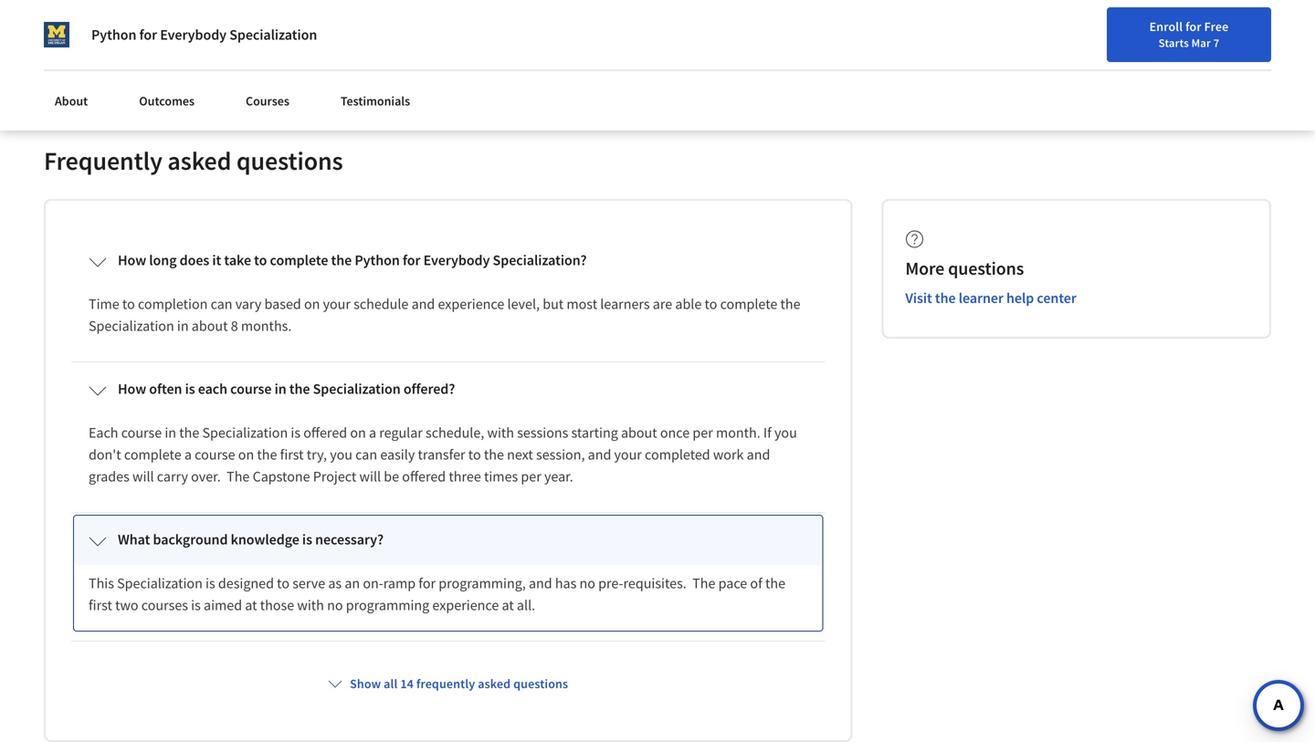 Task type: vqa. For each thing, say whether or not it's contained in the screenshot.
Specialization?
yes



Task type: describe. For each thing, give the bounding box(es) containing it.
2 vertical spatial on
[[238, 446, 254, 464]]

frequently asked questions
[[44, 145, 343, 177]]

1 vertical spatial course
[[121, 424, 162, 442]]

2 at from the left
[[502, 597, 514, 615]]

0 horizontal spatial a
[[184, 446, 192, 464]]

pre-
[[599, 575, 624, 593]]

programming
[[346, 597, 430, 615]]

schedule,
[[426, 424, 484, 442]]

easily
[[380, 446, 415, 464]]

testimonials link
[[330, 82, 421, 120]]

in inside each course in the specialization is offered on a regular schedule, with sessions starting about once per month. if you don't complete a course on the first try, you can easily transfer to the next session, and your completed work and grades will carry over.  the capstone project will be offered three times per year.
[[165, 424, 176, 442]]

0 vertical spatial no
[[580, 575, 596, 593]]

about
[[55, 93, 88, 109]]

the inside dropdown button
[[331, 251, 352, 269]]

this
[[89, 575, 114, 593]]

outcomes
[[139, 93, 195, 109]]

2 horizontal spatial on
[[350, 424, 366, 442]]

show all 14 frequently asked questions
[[350, 676, 568, 692]]

the inside this specialization is designed to serve as an on-ramp for programming, and has no pre-requisites.  the pace of the first two courses is aimed at those with no programming experience at all.
[[766, 575, 786, 593]]

course inside 'dropdown button'
[[230, 380, 272, 398]]

each
[[198, 380, 228, 398]]

1 vertical spatial you
[[330, 446, 353, 464]]

everybody inside dropdown button
[[424, 251, 490, 269]]

long
[[149, 251, 177, 269]]

on-
[[363, 575, 383, 593]]

often
[[149, 380, 182, 398]]

over.
[[191, 468, 221, 486]]

what
[[118, 531, 150, 549]]

all.
[[517, 597, 536, 615]]

programming,
[[439, 575, 526, 593]]

year.
[[544, 468, 574, 486]]

times
[[484, 468, 518, 486]]

frequently
[[417, 676, 475, 692]]

the inside each course in the specialization is offered on a regular schedule, with sessions starting about once per month. if you don't complete a course on the first try, you can easily transfer to the next session, and your completed work and grades will carry over.  the capstone project will be offered three times per year.
[[227, 468, 250, 486]]

what background knowledge is necessary? button
[[74, 516, 823, 565]]

of
[[750, 575, 763, 593]]

it
[[212, 251, 221, 269]]

offered?
[[404, 380, 455, 398]]

does
[[180, 251, 209, 269]]

carry
[[157, 468, 188, 486]]

courses link
[[235, 82, 300, 120]]

1 horizontal spatial offered
[[402, 468, 446, 486]]

aimed
[[204, 597, 242, 615]]

courses
[[246, 93, 289, 109]]

how long does it take to complete the python for everybody specialization?
[[118, 251, 587, 269]]

but
[[543, 295, 564, 313]]

once
[[660, 424, 690, 442]]

help
[[1007, 289, 1034, 307]]

show all 14 frequently asked questions button
[[321, 668, 576, 701]]

more questions visit the learner help center
[[906, 257, 1077, 307]]

frequently
[[44, 145, 163, 177]]

project
[[313, 468, 357, 486]]

mar
[[1192, 36, 1211, 50]]

specialization up courses link
[[229, 26, 317, 44]]

with inside each course in the specialization is offered on a regular schedule, with sessions starting about once per month. if you don't complete a course on the first try, you can easily transfer to the next session, and your completed work and grades will carry over.  the capstone project will be offered three times per year.
[[487, 424, 514, 442]]

starts
[[1159, 36, 1189, 50]]

in inside 'dropdown button'
[[275, 380, 287, 398]]

about inside each course in the specialization is offered on a regular schedule, with sessions starting about once per month. if you don't complete a course on the first try, you can easily transfer to the next session, and your completed work and grades will carry over.  the capstone project will be offered three times per year.
[[621, 424, 657, 442]]

first inside this specialization is designed to serve as an on-ramp for programming, and has no pre-requisites.  the pace of the first two courses is aimed at those with no programming experience at all.
[[89, 597, 112, 615]]

sessions
[[517, 424, 569, 442]]

take
[[224, 251, 251, 269]]

has
[[555, 575, 577, 593]]

enroll for free starts mar 7
[[1150, 18, 1229, 50]]

work
[[713, 446, 744, 464]]

university of michigan image
[[44, 22, 69, 48]]

outcomes link
[[128, 82, 206, 120]]

based
[[265, 295, 301, 313]]

0 vertical spatial questions
[[236, 145, 343, 177]]

and down if
[[747, 446, 770, 464]]

8
[[231, 317, 238, 335]]

about link
[[44, 82, 99, 120]]

0 horizontal spatial offered
[[304, 424, 347, 442]]

is up aimed
[[206, 575, 215, 593]]

1 horizontal spatial a
[[369, 424, 376, 442]]

your inside time to completion can vary based on your schedule and experience level, but most learners are able to complete the specialization in about 8 months.
[[323, 295, 351, 313]]

visit the learner help center link
[[906, 289, 1077, 307]]

as
[[328, 575, 342, 593]]

time to completion can vary based on your schedule and experience level, but most learners are able to complete the specialization in about 8 months.
[[89, 295, 804, 335]]

to inside dropdown button
[[254, 251, 267, 269]]

what background knowledge is necessary?
[[118, 531, 384, 549]]

completed
[[645, 446, 711, 464]]

2 vertical spatial course
[[195, 446, 235, 464]]

specialization?
[[493, 251, 587, 269]]

1 at from the left
[[245, 597, 257, 615]]

to inside this specialization is designed to serve as an on-ramp for programming, and has no pre-requisites.  the pace of the first two courses is aimed at those with no programming experience at all.
[[277, 575, 290, 593]]

1 horizontal spatial you
[[775, 424, 797, 442]]

1 vertical spatial no
[[327, 597, 343, 615]]

next
[[507, 446, 533, 464]]

questions inside more questions visit the learner help center
[[948, 257, 1024, 280]]

on inside time to completion can vary based on your schedule and experience level, but most learners are able to complete the specialization in about 8 months.
[[304, 295, 320, 313]]

the inside 'dropdown button'
[[289, 380, 310, 398]]

an
[[345, 575, 360, 593]]

python inside dropdown button
[[355, 251, 400, 269]]

time
[[89, 295, 119, 313]]

for inside the enroll for free starts mar 7
[[1186, 18, 1202, 35]]

more
[[906, 257, 945, 280]]

able
[[676, 295, 702, 313]]

to right able in the right of the page
[[705, 295, 718, 313]]

all
[[384, 676, 398, 692]]

be
[[384, 468, 399, 486]]

this specialization is designed to serve as an on-ramp for programming, and has no pre-requisites.  the pace of the first two courses is aimed at those with no programming experience at all.
[[89, 575, 789, 615]]

complete inside dropdown button
[[270, 251, 328, 269]]

experience inside time to completion can vary based on your schedule and experience level, but most learners are able to complete the specialization in about 8 months.
[[438, 295, 505, 313]]

pace
[[719, 575, 748, 593]]

is inside each course in the specialization is offered on a regular schedule, with sessions starting about once per month. if you don't complete a course on the first try, you can easily transfer to the next session, and your completed work and grades will carry over.  the capstone project will be offered three times per year.
[[291, 424, 301, 442]]



Task type: locate. For each thing, give the bounding box(es) containing it.
0 horizontal spatial at
[[245, 597, 257, 615]]

0 horizontal spatial on
[[238, 446, 254, 464]]

will left be
[[360, 468, 381, 486]]

learner
[[959, 289, 1004, 307]]

with
[[487, 424, 514, 442], [297, 597, 324, 615]]

1 horizontal spatial python
[[355, 251, 400, 269]]

is left each
[[185, 380, 195, 398]]

and inside this specialization is designed to serve as an on-ramp for programming, and has no pre-requisites.  the pace of the first two courses is aimed at those with no programming experience at all.
[[529, 575, 552, 593]]

those
[[260, 597, 294, 615]]

regular
[[379, 424, 423, 442]]

level,
[[508, 295, 540, 313]]

in inside time to completion can vary based on your schedule and experience level, but most learners are able to complete the specialization in about 8 months.
[[177, 317, 189, 335]]

specialization down each
[[202, 424, 288, 442]]

and right schedule
[[412, 295, 435, 313]]

two
[[115, 597, 138, 615]]

0 vertical spatial a
[[369, 424, 376, 442]]

how often is each course in the specialization offered? button
[[74, 365, 823, 415]]

python up schedule
[[355, 251, 400, 269]]

python right university of michigan icon
[[91, 26, 136, 44]]

0 horizontal spatial complete
[[124, 446, 181, 464]]

experience inside this specialization is designed to serve as an on-ramp for programming, and has no pre-requisites.  the pace of the first two courses is aimed at those with no programming experience at all.
[[433, 597, 499, 615]]

the left pace
[[693, 575, 716, 593]]

0 horizontal spatial no
[[327, 597, 343, 615]]

how inside 'dropdown button'
[[118, 380, 146, 398]]

no down the as
[[327, 597, 343, 615]]

how left often
[[118, 380, 146, 398]]

can inside time to completion can vary based on your schedule and experience level, but most learners are able to complete the specialization in about 8 months.
[[211, 295, 233, 313]]

specialization inside each course in the specialization is offered on a regular schedule, with sessions starting about once per month. if you don't complete a course on the first try, you can easily transfer to the next session, and your completed work and grades will carry over.  the capstone project will be offered three times per year.
[[202, 424, 288, 442]]

first down "this"
[[89, 597, 112, 615]]

experience down how long does it take to complete the python for everybody specialization? dropdown button
[[438, 295, 505, 313]]

completion
[[138, 295, 208, 313]]

1 horizontal spatial asked
[[478, 676, 511, 692]]

asked down the outcomes link
[[168, 145, 231, 177]]

visit
[[906, 289, 933, 307]]

on up capstone at the bottom left
[[238, 446, 254, 464]]

to right the time
[[122, 295, 135, 313]]

1 horizontal spatial complete
[[270, 251, 328, 269]]

to up three in the left bottom of the page
[[468, 446, 481, 464]]

2 horizontal spatial questions
[[948, 257, 1024, 280]]

are
[[653, 295, 673, 313]]

for right coursera 'image'
[[139, 26, 157, 44]]

a left regular at the left bottom of the page
[[369, 424, 376, 442]]

2 vertical spatial questions
[[514, 676, 568, 692]]

necessary?
[[315, 531, 384, 549]]

in
[[177, 317, 189, 335], [275, 380, 287, 398], [165, 424, 176, 442]]

you
[[775, 424, 797, 442], [330, 446, 353, 464]]

1 horizontal spatial questions
[[514, 676, 568, 692]]

about left once
[[621, 424, 657, 442]]

complete up 'carry'
[[124, 446, 181, 464]]

about inside time to completion can vary based on your schedule and experience level, but most learners are able to complete the specialization in about 8 months.
[[192, 317, 228, 335]]

0 vertical spatial in
[[177, 317, 189, 335]]

your left schedule
[[323, 295, 351, 313]]

how inside dropdown button
[[118, 251, 146, 269]]

is
[[185, 380, 195, 398], [291, 424, 301, 442], [302, 531, 312, 549], [206, 575, 215, 593], [191, 597, 201, 615]]

1 vertical spatial in
[[275, 380, 287, 398]]

to inside each course in the specialization is offered on a regular schedule, with sessions starting about once per month. if you don't complete a course on the first try, you can easily transfer to the next session, and your completed work and grades will carry over.  the capstone project will be offered three times per year.
[[468, 446, 481, 464]]

and down starting
[[588, 446, 611, 464]]

0 horizontal spatial python
[[91, 26, 136, 44]]

asked
[[168, 145, 231, 177], [478, 676, 511, 692]]

0 vertical spatial the
[[227, 468, 250, 486]]

how
[[118, 251, 146, 269], [118, 380, 146, 398]]

1 vertical spatial the
[[693, 575, 716, 593]]

is left necessary?
[[302, 531, 312, 549]]

0 vertical spatial how
[[118, 251, 146, 269]]

1 horizontal spatial with
[[487, 424, 514, 442]]

1 horizontal spatial the
[[693, 575, 716, 593]]

enroll
[[1150, 18, 1183, 35]]

at left all.
[[502, 597, 514, 615]]

0 horizontal spatial you
[[330, 446, 353, 464]]

per
[[693, 424, 713, 442], [521, 468, 542, 486]]

1 horizontal spatial everybody
[[424, 251, 490, 269]]

the inside more questions visit the learner help center
[[935, 289, 956, 307]]

how for how long does it take to complete the python for everybody specialization?
[[118, 251, 146, 269]]

three
[[449, 468, 481, 486]]

1 horizontal spatial about
[[621, 424, 657, 442]]

specialization inside this specialization is designed to serve as an on-ramp for programming, and has no pre-requisites.  the pace of the first two courses is aimed at those with no programming experience at all.
[[117, 575, 203, 593]]

the inside time to completion can vary based on your schedule and experience level, but most learners are able to complete the specialization in about 8 months.
[[781, 295, 801, 313]]

courses
[[141, 597, 188, 615]]

experience
[[438, 295, 505, 313], [433, 597, 499, 615]]

specialization down the time
[[89, 317, 174, 335]]

questions inside 'dropdown button'
[[514, 676, 568, 692]]

in down months.
[[275, 380, 287, 398]]

1 vertical spatial on
[[350, 424, 366, 442]]

0 horizontal spatial your
[[323, 295, 351, 313]]

0 vertical spatial course
[[230, 380, 272, 398]]

offered up try,
[[304, 424, 347, 442]]

complete
[[270, 251, 328, 269], [720, 295, 778, 313], [124, 446, 181, 464]]

learners
[[601, 295, 650, 313]]

is left aimed
[[191, 597, 201, 615]]

0 vertical spatial experience
[[438, 295, 505, 313]]

0 horizontal spatial everybody
[[160, 26, 227, 44]]

2 how from the top
[[118, 380, 146, 398]]

0 horizontal spatial can
[[211, 295, 233, 313]]

can inside each course in the specialization is offered on a regular schedule, with sessions starting about once per month. if you don't complete a course on the first try, you can easily transfer to the next session, and your completed work and grades will carry over.  the capstone project will be offered three times per year.
[[356, 446, 377, 464]]

everybody
[[160, 26, 227, 44], [424, 251, 490, 269]]

2 will from the left
[[360, 468, 381, 486]]

course right each
[[230, 380, 272, 398]]

the right over.
[[227, 468, 250, 486]]

your inside each course in the specialization is offered on a regular schedule, with sessions starting about once per month. if you don't complete a course on the first try, you can easily transfer to the next session, and your completed work and grades will carry over.  the capstone project will be offered three times per year.
[[614, 446, 642, 464]]

designed
[[218, 575, 274, 593]]

on
[[304, 295, 320, 313], [350, 424, 366, 442], [238, 446, 254, 464]]

1 horizontal spatial can
[[356, 446, 377, 464]]

about
[[192, 317, 228, 335], [621, 424, 657, 442]]

python for everybody specialization
[[91, 26, 317, 44]]

if
[[764, 424, 772, 442]]

serve
[[293, 575, 325, 593]]

offered
[[304, 424, 347, 442], [402, 468, 446, 486]]

everybody up the outcomes link
[[160, 26, 227, 44]]

for inside how long does it take to complete the python for everybody specialization? dropdown button
[[403, 251, 421, 269]]

14
[[400, 676, 414, 692]]

per down the next
[[521, 468, 542, 486]]

0 vertical spatial with
[[487, 424, 514, 442]]

is inside 'dropdown button'
[[185, 380, 195, 398]]

1 will from the left
[[132, 468, 154, 486]]

0 vertical spatial per
[[693, 424, 713, 442]]

you up project
[[330, 446, 353, 464]]

on left regular at the left bottom of the page
[[350, 424, 366, 442]]

how for how often is each course in the specialization offered?
[[118, 380, 146, 398]]

0 vertical spatial offered
[[304, 424, 347, 442]]

offered down the transfer
[[402, 468, 446, 486]]

with inside this specialization is designed to serve as an on-ramp for programming, and has no pre-requisites.  the pace of the first two courses is aimed at those with no programming experience at all.
[[297, 597, 324, 615]]

questions down courses link
[[236, 145, 343, 177]]

can up 8
[[211, 295, 233, 313]]

for right ramp
[[419, 575, 436, 593]]

experience down programming,
[[433, 597, 499, 615]]

at
[[245, 597, 257, 615], [502, 597, 514, 615]]

month.
[[716, 424, 761, 442]]

to right take
[[254, 251, 267, 269]]

background
[[153, 531, 228, 549]]

1 vertical spatial everybody
[[424, 251, 490, 269]]

7
[[1214, 36, 1220, 50]]

schedule
[[354, 295, 409, 313]]

0 vertical spatial you
[[775, 424, 797, 442]]

0 horizontal spatial with
[[297, 597, 324, 615]]

the
[[227, 468, 250, 486], [693, 575, 716, 593]]

1 vertical spatial your
[[614, 446, 642, 464]]

a up 'carry'
[[184, 446, 192, 464]]

0 vertical spatial python
[[91, 26, 136, 44]]

on right based
[[304, 295, 320, 313]]

1 vertical spatial per
[[521, 468, 542, 486]]

1 vertical spatial with
[[297, 597, 324, 615]]

first up capstone at the bottom left
[[280, 446, 304, 464]]

session,
[[536, 446, 585, 464]]

1 how from the top
[[118, 251, 146, 269]]

with down the serve
[[297, 597, 324, 615]]

each course in the specialization is offered on a regular schedule, with sessions starting about once per month. if you don't complete a course on the first try, you can easily transfer to the next session, and your completed work and grades will carry over.  the capstone project will be offered three times per year.
[[89, 424, 800, 486]]

questions up learner
[[948, 257, 1024, 280]]

1 horizontal spatial first
[[280, 446, 304, 464]]

1 vertical spatial first
[[89, 597, 112, 615]]

first inside each course in the specialization is offered on a regular schedule, with sessions starting about once per month. if you don't complete a course on the first try, you can easily transfer to the next session, and your completed work and grades will carry over.  the capstone project will be offered three times per year.
[[280, 446, 304, 464]]

asked right frequently
[[478, 676, 511, 692]]

1 vertical spatial a
[[184, 446, 192, 464]]

0 horizontal spatial questions
[[236, 145, 343, 177]]

your down starting
[[614, 446, 642, 464]]

0 vertical spatial your
[[323, 295, 351, 313]]

1 horizontal spatial on
[[304, 295, 320, 313]]

don't
[[89, 446, 121, 464]]

how long does it take to complete the python for everybody specialization? button
[[74, 237, 823, 286]]

0 vertical spatial everybody
[[160, 26, 227, 44]]

specialization up regular at the left bottom of the page
[[313, 380, 401, 398]]

how often is each course in the specialization offered?
[[118, 380, 455, 398]]

complete right able in the right of the page
[[720, 295, 778, 313]]

1 horizontal spatial your
[[614, 446, 642, 464]]

1 horizontal spatial at
[[502, 597, 514, 615]]

and left has
[[529, 575, 552, 593]]

for inside this specialization is designed to serve as an on-ramp for programming, and has no pre-requisites.  the pace of the first two courses is aimed at those with no programming experience at all.
[[419, 575, 436, 593]]

specialization inside time to completion can vary based on your schedule and experience level, but most learners are able to complete the specialization in about 8 months.
[[89, 317, 174, 335]]

capstone
[[253, 468, 310, 486]]

2 vertical spatial in
[[165, 424, 176, 442]]

1 vertical spatial asked
[[478, 676, 511, 692]]

1 horizontal spatial no
[[580, 575, 596, 593]]

1 vertical spatial python
[[355, 251, 400, 269]]

will left 'carry'
[[132, 468, 154, 486]]

2 horizontal spatial complete
[[720, 295, 778, 313]]

is down the how often is each course in the specialization offered?
[[291, 424, 301, 442]]

0 vertical spatial complete
[[270, 251, 328, 269]]

1 vertical spatial offered
[[402, 468, 446, 486]]

asked inside 'dropdown button'
[[478, 676, 511, 692]]

0 vertical spatial first
[[280, 446, 304, 464]]

months.
[[241, 317, 292, 335]]

course right each at the bottom
[[121, 424, 162, 442]]

chat with us image
[[1264, 692, 1294, 721]]

0 horizontal spatial first
[[89, 597, 112, 615]]

the inside this specialization is designed to serve as an on-ramp for programming, and has no pre-requisites.  the pace of the first two courses is aimed at those with no programming experience at all.
[[693, 575, 716, 593]]

specialization up 'courses'
[[117, 575, 203, 593]]

0 horizontal spatial the
[[227, 468, 250, 486]]

to up those
[[277, 575, 290, 593]]

specialization inside 'dropdown button'
[[313, 380, 401, 398]]

python
[[91, 26, 136, 44], [355, 251, 400, 269]]

0 horizontal spatial asked
[[168, 145, 231, 177]]

1 vertical spatial how
[[118, 380, 146, 398]]

questions down all.
[[514, 676, 568, 692]]

and inside time to completion can vary based on your schedule and experience level, but most learners are able to complete the specialization in about 8 months.
[[412, 295, 435, 313]]

requisites.
[[624, 575, 687, 593]]

1 horizontal spatial will
[[360, 468, 381, 486]]

about left 8
[[192, 317, 228, 335]]

testimonials
[[341, 93, 410, 109]]

center
[[1037, 289, 1077, 307]]

2 vertical spatial complete
[[124, 446, 181, 464]]

grades
[[89, 468, 130, 486]]

coursera image
[[22, 15, 138, 44]]

can left easily
[[356, 446, 377, 464]]

complete inside time to completion can vary based on your schedule and experience level, but most learners are able to complete the specialization in about 8 months.
[[720, 295, 778, 313]]

a
[[369, 424, 376, 442], [184, 446, 192, 464]]

ramp
[[383, 575, 416, 593]]

no right has
[[580, 575, 596, 593]]

for up schedule
[[403, 251, 421, 269]]

complete up based
[[270, 251, 328, 269]]

1 horizontal spatial per
[[693, 424, 713, 442]]

free
[[1205, 18, 1229, 35]]

at down designed
[[245, 597, 257, 615]]

1 vertical spatial can
[[356, 446, 377, 464]]

0 horizontal spatial per
[[521, 468, 542, 486]]

show
[[350, 676, 381, 692]]

complete inside each course in the specialization is offered on a regular schedule, with sessions starting about once per month. if you don't complete a course on the first try, you can easily transfer to the next session, and your completed work and grades will carry over.  the capstone project will be offered three times per year.
[[124, 446, 181, 464]]

0 vertical spatial about
[[192, 317, 228, 335]]

you right if
[[775, 424, 797, 442]]

in up 'carry'
[[165, 424, 176, 442]]

most
[[567, 295, 598, 313]]

starting
[[571, 424, 618, 442]]

for up mar on the right of page
[[1186, 18, 1202, 35]]

try,
[[307, 446, 327, 464]]

per right once
[[693, 424, 713, 442]]

in down 'completion'
[[177, 317, 189, 335]]

0 horizontal spatial will
[[132, 468, 154, 486]]

1 vertical spatial questions
[[948, 257, 1024, 280]]

collapsed list
[[68, 230, 829, 743]]

1 vertical spatial complete
[[720, 295, 778, 313]]

is inside dropdown button
[[302, 531, 312, 549]]

and
[[412, 295, 435, 313], [588, 446, 611, 464], [747, 446, 770, 464], [529, 575, 552, 593]]

each
[[89, 424, 118, 442]]

will
[[132, 468, 154, 486], [360, 468, 381, 486]]

everybody up time to completion can vary based on your schedule and experience level, but most learners are able to complete the specialization in about 8 months.
[[424, 251, 490, 269]]

1 vertical spatial about
[[621, 424, 657, 442]]

first
[[280, 446, 304, 464], [89, 597, 112, 615]]

0 vertical spatial on
[[304, 295, 320, 313]]

how left long
[[118, 251, 146, 269]]

for
[[1186, 18, 1202, 35], [139, 26, 157, 44], [403, 251, 421, 269], [419, 575, 436, 593]]

1 vertical spatial experience
[[433, 597, 499, 615]]

0 vertical spatial can
[[211, 295, 233, 313]]

menu item
[[988, 18, 1106, 78]]

course up over.
[[195, 446, 235, 464]]

None search field
[[261, 11, 562, 48]]

course
[[230, 380, 272, 398], [121, 424, 162, 442], [195, 446, 235, 464]]

transfer
[[418, 446, 466, 464]]

vary
[[235, 295, 262, 313]]

with up the next
[[487, 424, 514, 442]]

0 vertical spatial asked
[[168, 145, 231, 177]]

0 horizontal spatial about
[[192, 317, 228, 335]]



